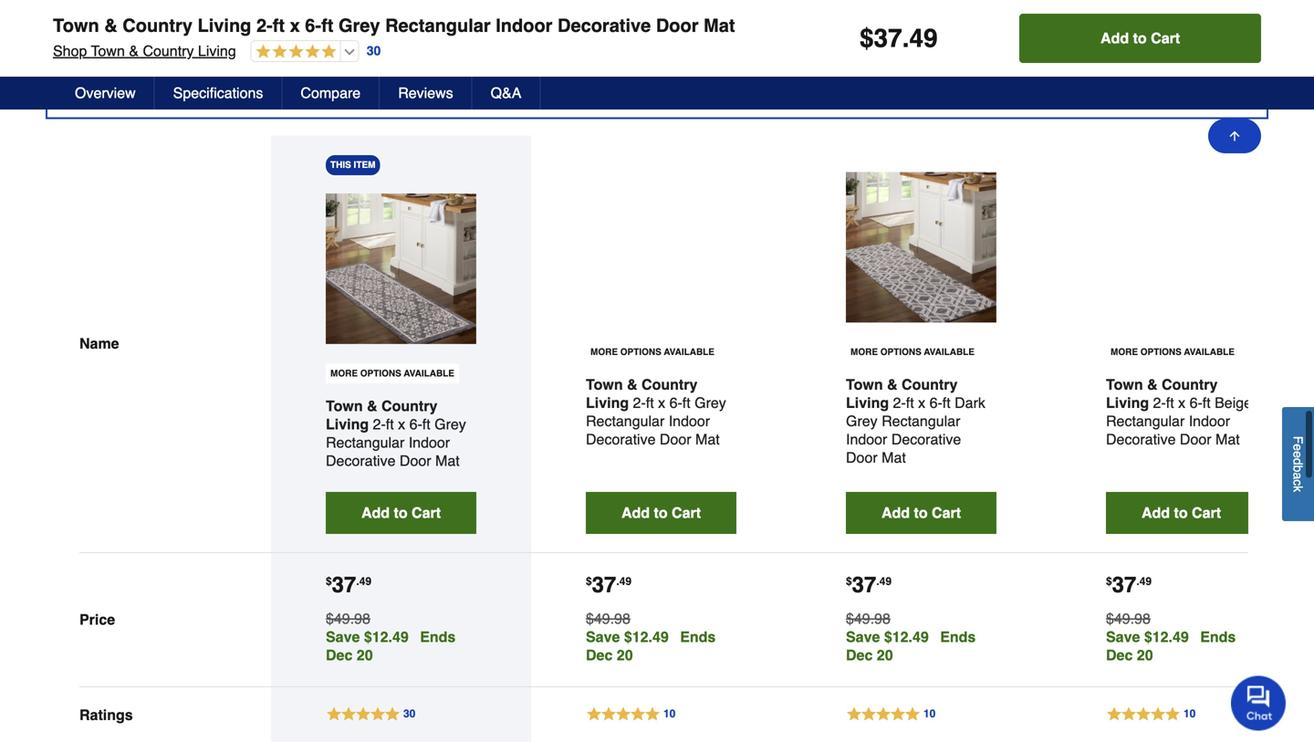 Task type: locate. For each thing, give the bounding box(es) containing it.
x inside 2-ft x 6-ft dark grey rectangular indoor decorative door mat
[[918, 394, 926, 411]]

add
[[1101, 30, 1129, 47], [361, 504, 390, 521], [622, 504, 650, 521], [882, 504, 910, 521], [1142, 504, 1170, 521]]

town & country living
[[586, 376, 698, 411], [846, 376, 958, 411], [1106, 376, 1218, 411], [326, 397, 438, 432]]

save
[[326, 628, 360, 645], [586, 628, 620, 645], [846, 628, 880, 645], [1106, 628, 1140, 645]]

town & country living 2-ft x 6-ft dark grey rectangular indoor decorative door mat image
[[846, 172, 997, 322]]

options
[[621, 347, 662, 357], [881, 347, 922, 357], [1141, 347, 1182, 357], [360, 368, 401, 379]]

country
[[123, 15, 193, 36], [143, 42, 194, 59], [642, 376, 698, 393], [902, 376, 958, 393], [1162, 376, 1218, 393], [382, 397, 438, 414]]

decorative inside 2-ft x 6-ft dark grey rectangular indoor decorative door mat
[[892, 431, 961, 448]]

dark
[[955, 394, 986, 411]]

grey
[[339, 15, 380, 36], [695, 394, 726, 411], [846, 412, 878, 429], [435, 416, 466, 432]]

49
[[910, 24, 938, 53], [359, 575, 372, 588], [620, 575, 632, 588], [880, 575, 892, 588], [1140, 575, 1152, 588]]

2 ends dec 20 from the left
[[586, 628, 716, 663]]

3 $12.49 from the left
[[884, 628, 929, 645]]

3 20 from the left
[[877, 647, 893, 663]]

0 horizontal spatial compare
[[68, 75, 163, 100]]

compare button
[[47, 60, 1267, 117], [282, 77, 380, 110]]

town & country living 2-ft x 6-ft grey rectangular indoor decorative door mat
[[53, 15, 735, 36]]

this item
[[330, 160, 376, 170]]

indoor
[[496, 15, 553, 36], [669, 412, 710, 429], [1189, 412, 1231, 429], [846, 431, 888, 448], [409, 434, 450, 451]]

2 dec from the left
[[586, 647, 613, 663]]

$ 37 . 49
[[860, 24, 938, 53], [326, 572, 372, 597], [586, 572, 632, 597], [846, 572, 892, 597], [1106, 572, 1152, 597]]

2 save from the left
[[586, 628, 620, 645]]

4 save from the left
[[1106, 628, 1140, 645]]

q&a
[[491, 84, 522, 101]]

town
[[53, 15, 99, 36], [91, 42, 125, 59], [586, 376, 623, 393], [846, 376, 883, 393], [1106, 376, 1143, 393], [326, 397, 363, 414]]

e
[[1291, 444, 1306, 451], [1291, 451, 1306, 458]]

3 save from the left
[[846, 628, 880, 645]]

f
[[1291, 436, 1306, 444]]

overview button
[[57, 77, 155, 110]]

e up "b"
[[1291, 451, 1306, 458]]

ratings
[[79, 707, 133, 723]]

shop
[[53, 42, 87, 59]]

more options available
[[591, 347, 715, 357], [851, 347, 975, 357], [1111, 347, 1235, 357], [330, 368, 455, 379]]

2-
[[256, 15, 273, 36], [633, 394, 646, 411], [893, 394, 906, 411], [1153, 394, 1166, 411], [373, 416, 386, 432]]

1 save from the left
[[326, 628, 360, 645]]

add to cart button
[[1020, 14, 1262, 63], [326, 492, 477, 534], [586, 492, 737, 534], [846, 492, 997, 534], [1106, 492, 1257, 534]]

rectangular
[[385, 15, 491, 36], [586, 412, 665, 429], [882, 412, 961, 429], [1106, 412, 1185, 429], [326, 434, 405, 451]]

living
[[198, 15, 251, 36], [198, 42, 236, 59], [586, 394, 629, 411], [846, 394, 889, 411], [1106, 394, 1149, 411], [326, 416, 369, 432]]

mat
[[704, 15, 735, 36], [696, 431, 720, 448], [1216, 431, 1240, 448], [882, 449, 906, 466], [435, 452, 460, 469]]

2-ft x 6-ft dark grey rectangular indoor decorative door mat
[[846, 394, 986, 466]]

6-
[[305, 15, 321, 36], [670, 394, 683, 411], [930, 394, 943, 411], [1190, 394, 1203, 411], [409, 416, 422, 432]]

chat invite button image
[[1231, 675, 1287, 731]]

.
[[903, 24, 910, 53], [356, 575, 359, 588], [617, 575, 620, 588], [877, 575, 880, 588], [1137, 575, 1140, 588]]

1 20 from the left
[[357, 647, 373, 663]]

decorative inside 2-ft x 6-ft beige rectangular indoor decorative door mat
[[1106, 431, 1176, 448]]

4 $12.49 from the left
[[1145, 628, 1189, 645]]

2 save $12.49 from the left
[[586, 628, 669, 645]]

add to cart
[[1101, 30, 1180, 47], [361, 504, 441, 521], [622, 504, 701, 521], [882, 504, 961, 521], [1142, 504, 1221, 521]]

ends dec 20
[[326, 628, 456, 663], [586, 628, 716, 663], [846, 628, 976, 663], [1106, 628, 1236, 663]]

37
[[874, 24, 903, 53], [332, 572, 356, 597], [592, 572, 617, 597], [852, 572, 877, 597], [1112, 572, 1137, 597]]

1 horizontal spatial compare
[[301, 84, 361, 101]]

20
[[357, 647, 373, 663], [617, 647, 633, 663], [877, 647, 893, 663], [1137, 647, 1153, 663]]

$12.49
[[364, 628, 409, 645], [624, 628, 669, 645], [884, 628, 929, 645], [1145, 628, 1189, 645]]

save $12.49
[[326, 628, 409, 645], [586, 628, 669, 645], [846, 628, 929, 645], [1106, 628, 1189, 645]]

30
[[367, 44, 381, 58]]

2 20 from the left
[[617, 647, 633, 663]]

more
[[591, 347, 618, 357], [851, 347, 878, 357], [1111, 347, 1138, 357], [330, 368, 358, 379]]

compare down shop town & country living
[[68, 75, 163, 100]]

3 $49.98 from the left
[[846, 610, 891, 627]]

1 ends dec 20 from the left
[[326, 628, 456, 663]]

mat inside 2-ft x 6-ft beige rectangular indoor decorative door mat
[[1216, 431, 1240, 448]]

to
[[1133, 30, 1147, 47], [394, 504, 408, 521], [654, 504, 668, 521], [914, 504, 928, 521], [1174, 504, 1188, 521]]

dec
[[326, 647, 353, 663], [586, 647, 613, 663], [846, 647, 873, 663], [1106, 647, 1133, 663]]

cart
[[1151, 30, 1180, 47], [412, 504, 441, 521], [672, 504, 701, 521], [932, 504, 961, 521], [1192, 504, 1221, 521]]

2-ft x 6-ft grey rectangular indoor decorative door mat
[[586, 394, 726, 448], [326, 416, 466, 469]]

$
[[860, 24, 874, 53], [326, 575, 332, 588], [586, 575, 592, 588], [846, 575, 852, 588], [1106, 575, 1112, 588]]

door
[[656, 15, 699, 36], [660, 431, 692, 448], [1180, 431, 1212, 448], [846, 449, 878, 466], [400, 452, 431, 469]]

c
[[1291, 479, 1306, 486]]

0 horizontal spatial 2-ft x 6-ft grey rectangular indoor decorative door mat
[[326, 416, 466, 469]]

q&a button
[[473, 77, 541, 110]]

ends
[[420, 628, 456, 645], [680, 628, 716, 645], [940, 628, 976, 645], [1201, 628, 1236, 645]]

6- inside 2-ft x 6-ft beige rectangular indoor decorative door mat
[[1190, 394, 1203, 411]]

compare
[[68, 75, 163, 100], [301, 84, 361, 101]]

shop town & country living
[[53, 42, 236, 59]]

1 $12.49 from the left
[[364, 628, 409, 645]]

$49.98
[[326, 610, 371, 627], [586, 610, 631, 627], [846, 610, 891, 627], [1106, 610, 1151, 627]]

ft
[[273, 15, 285, 36], [321, 15, 334, 36], [646, 394, 654, 411], [683, 394, 691, 411], [906, 394, 914, 411], [943, 394, 951, 411], [1166, 394, 1175, 411], [1203, 394, 1211, 411], [386, 416, 394, 432], [422, 416, 431, 432]]

&
[[104, 15, 118, 36], [129, 42, 139, 59], [627, 376, 638, 393], [887, 376, 898, 393], [1147, 376, 1158, 393], [367, 397, 378, 414]]

e up d
[[1291, 444, 1306, 451]]

compare down 4.9 stars 'image'
[[301, 84, 361, 101]]

x
[[290, 15, 300, 36], [658, 394, 666, 411], [918, 394, 926, 411], [1179, 394, 1186, 411], [398, 416, 405, 432]]

reviews button
[[380, 77, 473, 110]]

available
[[664, 347, 715, 357], [924, 347, 975, 357], [1184, 347, 1235, 357], [404, 368, 455, 379]]

more options available cell
[[586, 342, 719, 362], [846, 342, 979, 362], [1106, 342, 1240, 362], [326, 364, 459, 383]]

specifications button
[[155, 77, 282, 110]]

mat inside 2-ft x 6-ft dark grey rectangular indoor decorative door mat
[[882, 449, 906, 466]]

f e e d b a c k
[[1291, 436, 1306, 492]]

grey inside 2-ft x 6-ft dark grey rectangular indoor decorative door mat
[[846, 412, 878, 429]]

3 ends dec 20 from the left
[[846, 628, 976, 663]]

2- inside 2-ft x 6-ft beige rectangular indoor decorative door mat
[[1153, 394, 1166, 411]]

decorative
[[558, 15, 651, 36], [586, 431, 656, 448], [892, 431, 961, 448], [1106, 431, 1176, 448], [326, 452, 396, 469]]



Task type: describe. For each thing, give the bounding box(es) containing it.
4 ends dec 20 from the left
[[1106, 628, 1236, 663]]

name
[[79, 335, 119, 352]]

specifications
[[173, 84, 263, 101]]

1 e from the top
[[1291, 444, 1306, 451]]

4 save $12.49 from the left
[[1106, 628, 1189, 645]]

1 ends from the left
[[420, 628, 456, 645]]

4 dec from the left
[[1106, 647, 1133, 663]]

beige
[[1215, 394, 1252, 411]]

2-ft x 6-ft beige rectangular indoor decorative door mat
[[1106, 394, 1252, 448]]

x inside 2-ft x 6-ft beige rectangular indoor decorative door mat
[[1179, 394, 1186, 411]]

2 ends from the left
[[680, 628, 716, 645]]

price
[[79, 611, 115, 628]]

3 dec from the left
[[846, 647, 873, 663]]

1 dec from the left
[[326, 647, 353, 663]]

4.9 stars image
[[252, 44, 337, 61]]

b
[[1291, 465, 1306, 472]]

door inside 2-ft x 6-ft beige rectangular indoor decorative door mat
[[1180, 431, 1212, 448]]

reviews
[[398, 84, 453, 101]]

town & country living 2-ft x 6-ft grey rectangular indoor decorative door mat image
[[326, 193, 477, 344]]

f e e d b a c k button
[[1283, 407, 1315, 521]]

4 ends from the left
[[1201, 628, 1236, 645]]

3 ends from the left
[[940, 628, 976, 645]]

k
[[1291, 486, 1306, 492]]

item
[[354, 160, 376, 170]]

2 e from the top
[[1291, 451, 1306, 458]]

4 $49.98 from the left
[[1106, 610, 1151, 627]]

3 save $12.49 from the left
[[846, 628, 929, 645]]

2 $49.98 from the left
[[586, 610, 631, 627]]

2 $12.49 from the left
[[624, 628, 669, 645]]

1 save $12.49 from the left
[[326, 628, 409, 645]]

a
[[1291, 472, 1306, 479]]

indoor inside 2-ft x 6-ft beige rectangular indoor decorative door mat
[[1189, 412, 1231, 429]]

rectangular inside 2-ft x 6-ft dark grey rectangular indoor decorative door mat
[[882, 412, 961, 429]]

door inside 2-ft x 6-ft dark grey rectangular indoor decorative door mat
[[846, 449, 878, 466]]

1 horizontal spatial 2-ft x 6-ft grey rectangular indoor decorative door mat
[[586, 394, 726, 448]]

4 20 from the left
[[1137, 647, 1153, 663]]

2- inside 2-ft x 6-ft dark grey rectangular indoor decorative door mat
[[893, 394, 906, 411]]

6- inside 2-ft x 6-ft dark grey rectangular indoor decorative door mat
[[930, 394, 943, 411]]

rectangular inside 2-ft x 6-ft beige rectangular indoor decorative door mat
[[1106, 412, 1185, 429]]

overview
[[75, 84, 136, 101]]

indoor inside 2-ft x 6-ft dark grey rectangular indoor decorative door mat
[[846, 431, 888, 448]]

arrow up image
[[1228, 129, 1242, 143]]

1 $49.98 from the left
[[326, 610, 371, 627]]

this
[[330, 160, 351, 170]]

d
[[1291, 458, 1306, 465]]



Task type: vqa. For each thing, say whether or not it's contained in the screenshot.
the
no



